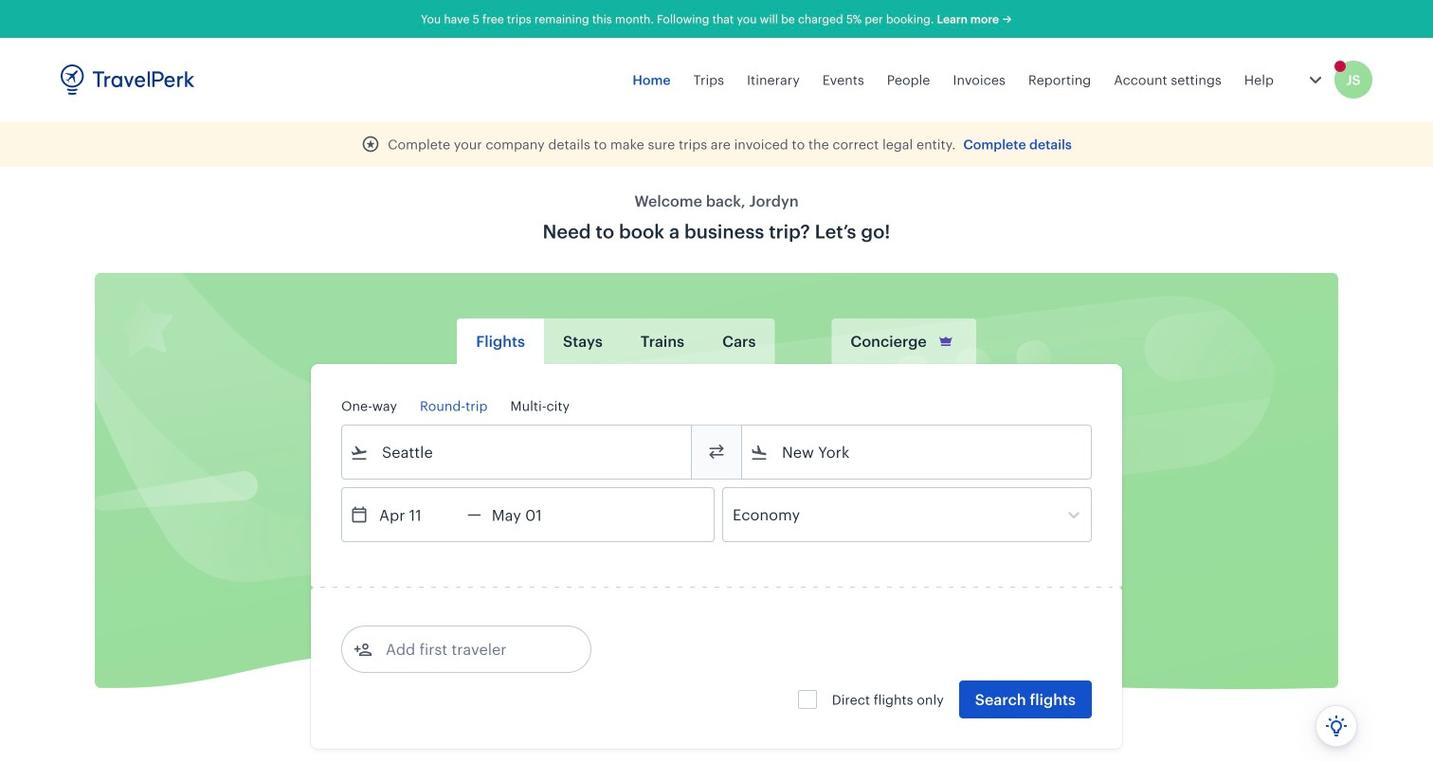 Task type: describe. For each thing, give the bounding box(es) containing it.
From search field
[[369, 437, 666, 467]]

To search field
[[769, 437, 1066, 467]]

Return text field
[[481, 488, 580, 541]]



Task type: locate. For each thing, give the bounding box(es) containing it.
Add first traveler search field
[[373, 634, 570, 664]]

Depart text field
[[369, 488, 467, 541]]



